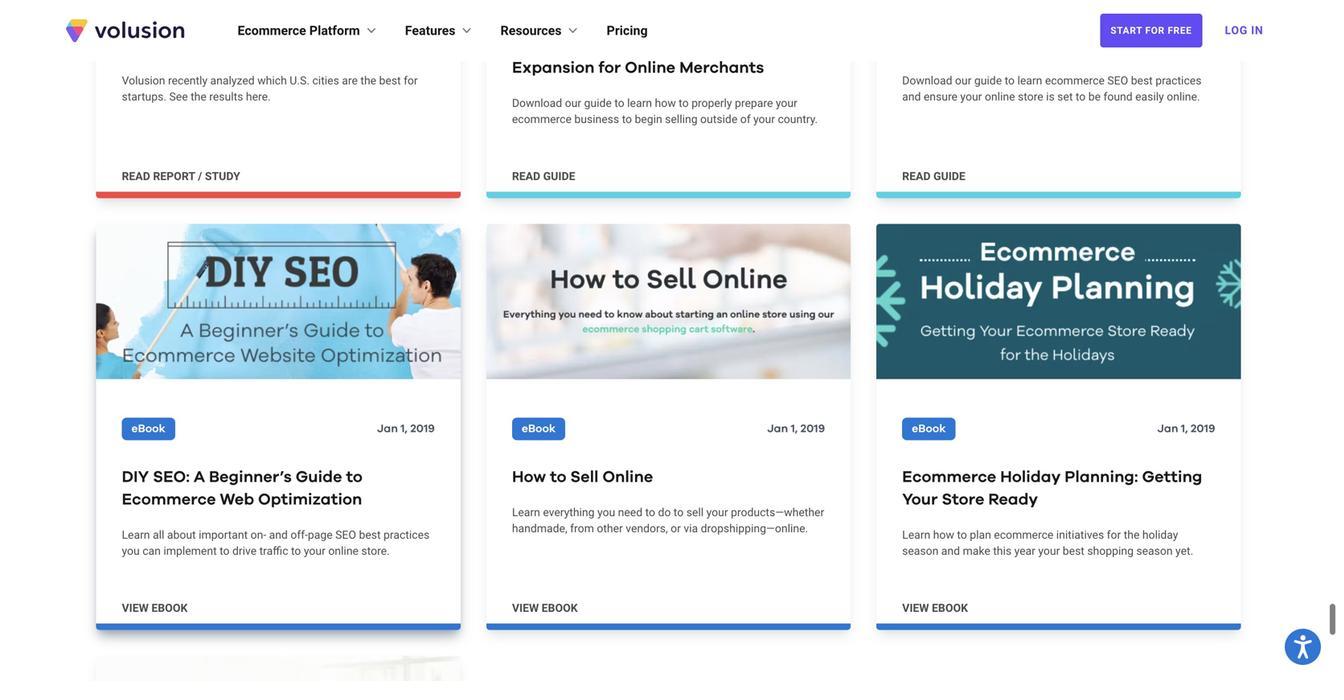 Task type: locate. For each thing, give the bounding box(es) containing it.
sell
[[687, 506, 704, 519]]

country.
[[778, 113, 818, 126]]

seo down free
[[1162, 37, 1195, 54]]

best up store. on the left bottom
[[359, 528, 381, 542]]

for up the shopping
[[1107, 528, 1122, 542]]

you
[[598, 506, 616, 519], [122, 545, 140, 558]]

learn down your
[[903, 528, 931, 542]]

1 horizontal spatial guide
[[626, 37, 673, 54]]

0 horizontal spatial jan
[[377, 423, 398, 435]]

1 horizontal spatial the
[[512, 37, 541, 54]]

view ebook button down make
[[903, 600, 969, 617]]

to inside the diy seo: a beginner's guide to ecommerce web optimization
[[346, 469, 363, 485]]

1 horizontal spatial read
[[512, 170, 541, 183]]

to left the do
[[646, 506, 656, 519]]

0 horizontal spatial learn
[[628, 97, 652, 110]]

0 vertical spatial online
[[625, 60, 676, 76]]

ecommerce holiday planning: getting your store ready
[[903, 469, 1203, 508]]

to inside "learn how to plan ecommerce initiatives for the holiday season and make this year your best shopping season yet."
[[958, 528, 968, 542]]

0 horizontal spatial view ebook
[[122, 602, 188, 615]]

holiday
[[1001, 469, 1061, 485]]

1 view from the left
[[122, 602, 149, 615]]

1 2019 from the left
[[411, 423, 435, 435]]

business
[[575, 113, 620, 126]]

the 15 best cities for startups
[[122, 37, 358, 54]]

2 horizontal spatial view ebook
[[903, 602, 969, 615]]

2 vertical spatial seo
[[336, 528, 356, 542]]

our for your
[[956, 74, 972, 87]]

3 the from the left
[[903, 37, 932, 54]]

0 horizontal spatial read guide button
[[512, 169, 576, 185]]

jan
[[377, 423, 398, 435], [768, 423, 789, 435], [1158, 423, 1179, 435]]

0 horizontal spatial 1,
[[401, 423, 408, 435]]

1 view ebook button from the left
[[122, 600, 188, 617]]

2 horizontal spatial read
[[903, 170, 931, 183]]

1 horizontal spatial view
[[512, 602, 539, 615]]

0 horizontal spatial jan 1, 2019
[[377, 423, 435, 435]]

learn inside "learn how to plan ecommerce initiatives for the holiday season and make this year your best shopping season yet."
[[903, 528, 931, 542]]

2 the from the left
[[512, 37, 541, 54]]

0 horizontal spatial learn
[[122, 528, 150, 542]]

from
[[571, 522, 594, 535]]

practices up online.
[[1156, 74, 1202, 87]]

view ebook down handmade,
[[512, 602, 578, 615]]

view ebook button
[[122, 600, 188, 617], [512, 600, 578, 617], [903, 600, 969, 617]]

0 vertical spatial online
[[985, 90, 1016, 103]]

ecommerce down seo: at the bottom left of the page
[[122, 492, 216, 508]]

to up "selling"
[[679, 97, 689, 110]]

read guide button
[[512, 169, 576, 185], [903, 169, 966, 185]]

ecommerce up set
[[1046, 74, 1105, 87]]

0 horizontal spatial season
[[903, 545, 939, 558]]

view for diy seo: a beginner's guide to ecommerce web optimization
[[122, 602, 149, 615]]

learn up begin
[[628, 97, 652, 110]]

1 vertical spatial you
[[122, 545, 140, 558]]

1 vertical spatial and
[[269, 528, 288, 542]]

1 read from the left
[[122, 170, 150, 183]]

for down features
[[404, 74, 418, 87]]

cities
[[213, 37, 258, 54]]

off-
[[291, 528, 308, 542]]

0 horizontal spatial read
[[122, 170, 150, 183]]

the up expansion
[[512, 37, 541, 54]]

learn
[[512, 506, 540, 519], [122, 528, 150, 542], [903, 528, 931, 542]]

0 vertical spatial download
[[903, 74, 953, 87]]

how left plan at the right bottom of page
[[934, 528, 955, 542]]

1 horizontal spatial read guide button
[[903, 169, 966, 185]]

1 horizontal spatial and
[[903, 90, 921, 103]]

ebook
[[132, 423, 166, 435], [522, 423, 556, 435], [912, 423, 946, 435], [152, 602, 188, 615], [542, 602, 578, 615], [932, 602, 969, 615]]

2 view ebook button from the left
[[512, 600, 578, 617]]

2 vertical spatial and
[[942, 545, 961, 558]]

1 horizontal spatial jan 1, 2019
[[768, 423, 825, 435]]

read for download our guide to learn how to properly prepare your ecommerce business to begin selling outside of your country.
[[512, 170, 541, 183]]

store.
[[362, 545, 390, 558]]

online inside download our guide to learn ecommerce seo best practices and ensure your online store is set to be found easily online.
[[985, 90, 1016, 103]]

our inside download our guide to learn how to properly prepare your ecommerce business to begin selling outside of your country.
[[565, 97, 582, 110]]

0 horizontal spatial how
[[655, 97, 676, 110]]

drive
[[232, 545, 257, 558]]

season down your
[[903, 545, 939, 558]]

store
[[1018, 90, 1044, 103]]

the down recently in the top left of the page
[[191, 90, 207, 103]]

1 vertical spatial ecommerce
[[512, 113, 572, 126]]

our up the business at the top left of page
[[565, 97, 582, 110]]

0 horizontal spatial the
[[122, 37, 151, 54]]

our up ensure
[[956, 74, 972, 87]]

2 horizontal spatial view ebook button
[[903, 600, 969, 617]]

seo inside learn all about important on- and off-page seo best practices you can implement to drive traffic to your online store.
[[336, 528, 356, 542]]

and left make
[[942, 545, 961, 558]]

1 read guide from the left
[[512, 170, 576, 183]]

2 read guide from the left
[[903, 170, 966, 183]]

read guide down ensure
[[903, 170, 966, 183]]

how to sell online
[[512, 469, 653, 485]]

results
[[209, 90, 243, 103]]

ecommerce down expansion
[[512, 113, 572, 126]]

view ebook button down "can"
[[122, 600, 188, 617]]

and up traffic
[[269, 528, 288, 542]]

2 read from the left
[[512, 170, 541, 183]]

learn inside download our guide to learn how to properly prepare your ecommerce business to begin selling outside of your country.
[[628, 97, 652, 110]]

important
[[199, 528, 248, 542]]

2 jan from the left
[[768, 423, 789, 435]]

0 horizontal spatial seo
[[336, 528, 356, 542]]

see
[[169, 90, 188, 103]]

2 jan 1, 2019 from the left
[[768, 423, 825, 435]]

to up optimization
[[346, 469, 363, 485]]

2 horizontal spatial learn
[[903, 528, 931, 542]]

1 the from the left
[[122, 37, 151, 54]]

3 view ebook from the left
[[903, 602, 969, 615]]

1 vertical spatial how
[[934, 528, 955, 542]]

read guide button for download our guide to learn how to properly prepare your ecommerce business to begin selling outside of your country.
[[512, 169, 576, 185]]

2 season from the left
[[1137, 545, 1173, 558]]

/
[[198, 170, 202, 183]]

0 vertical spatial you
[[598, 506, 616, 519]]

download inside download our guide to learn how to properly prepare your ecommerce business to begin selling outside of your country.
[[512, 97, 562, 110]]

0 vertical spatial learn
[[1018, 74, 1043, 87]]

1 vertical spatial download
[[512, 97, 562, 110]]

all
[[153, 528, 164, 542]]

do
[[658, 506, 671, 519]]

2 horizontal spatial seo
[[1162, 37, 1195, 54]]

easily
[[1136, 90, 1165, 103]]

which
[[258, 74, 287, 87]]

1 read guide button from the left
[[512, 169, 576, 185]]

read guide button down ensure
[[903, 169, 966, 185]]

0 vertical spatial seo
[[1162, 37, 1195, 54]]

read guide button down the business at the top left of page
[[512, 169, 576, 185]]

1 horizontal spatial you
[[598, 506, 616, 519]]

plan
[[970, 528, 992, 542]]

1 horizontal spatial how
[[934, 528, 955, 542]]

online.
[[1167, 90, 1201, 103]]

volusion recently analyzed which u.s. cities are the best for startups. see the results here.
[[122, 74, 418, 103]]

learn inside download our guide to learn ecommerce seo best practices and ensure your online store is set to be found easily online.
[[1018, 74, 1043, 87]]

1 horizontal spatial download
[[903, 74, 953, 87]]

1 horizontal spatial online
[[985, 90, 1016, 103]]

set
[[1058, 90, 1073, 103]]

yet.
[[1176, 545, 1194, 558]]

download our guide to learn ecommerce seo best practices and ensure your online store is set to be found easily online.
[[903, 74, 1202, 103]]

learn for diy seo: a beginner's guide to ecommerce web optimization
[[122, 528, 150, 542]]

guide right complete
[[626, 37, 673, 54]]

seo up the found
[[1108, 74, 1129, 87]]

read guide
[[512, 170, 576, 183], [903, 170, 966, 183]]

your down "page"
[[304, 545, 326, 558]]

download inside download our guide to learn ecommerce seo best practices and ensure your online store is set to be found easily online.
[[903, 74, 953, 87]]

1 horizontal spatial 2019
[[801, 423, 825, 435]]

guide
[[975, 74, 1002, 87], [584, 97, 612, 110], [544, 170, 576, 183], [934, 170, 966, 183]]

learn up handmade,
[[512, 506, 540, 519]]

download up ensure
[[903, 74, 953, 87]]

how inside "learn how to plan ecommerce initiatives for the holiday season and make this year your best shopping season yet."
[[934, 528, 955, 542]]

online down "page"
[[328, 545, 359, 558]]

via
[[684, 522, 698, 535]]

free
[[1168, 25, 1193, 36]]

vendors,
[[626, 522, 668, 535]]

the up the shopping
[[1124, 528, 1140, 542]]

2 view from the left
[[512, 602, 539, 615]]

1 horizontal spatial read guide
[[903, 170, 966, 183]]

your right 'sell'
[[707, 506, 728, 519]]

0 horizontal spatial you
[[122, 545, 140, 558]]

view ebook down "can"
[[122, 602, 188, 615]]

1 horizontal spatial 1,
[[791, 423, 798, 435]]

2 horizontal spatial 1,
[[1182, 423, 1189, 435]]

1 jan from the left
[[377, 423, 398, 435]]

diy seo: a beginner's guide to ecommerce web optimization
[[122, 469, 363, 508]]

download
[[903, 74, 953, 87], [512, 97, 562, 110]]

expert
[[936, 37, 989, 54]]

1 horizontal spatial seo
[[1108, 74, 1129, 87]]

to up merchants
[[677, 37, 693, 54]]

2 read guide button from the left
[[903, 169, 966, 185]]

2 view ebook from the left
[[512, 602, 578, 615]]

seo right "page"
[[336, 528, 356, 542]]

the inside the complete guide to overseas expansion for online merchants
[[512, 37, 541, 54]]

read guide button for the expert guide to ecommerce seo
[[903, 169, 966, 185]]

1 horizontal spatial our
[[956, 74, 972, 87]]

the left 15
[[122, 37, 151, 54]]

jan 1, 2019 for guide
[[377, 423, 435, 435]]

0 horizontal spatial view ebook button
[[122, 600, 188, 617]]

1 vertical spatial learn
[[628, 97, 652, 110]]

0 horizontal spatial practices
[[384, 528, 430, 542]]

your inside learn everything you need to do to sell your products—whether handmade, from other vendors, or via dropshipping—online.
[[707, 506, 728, 519]]

1 horizontal spatial learn
[[512, 506, 540, 519]]

1 horizontal spatial season
[[1137, 545, 1173, 558]]

1 horizontal spatial view ebook button
[[512, 600, 578, 617]]

2019 for your
[[1191, 423, 1216, 435]]

your
[[961, 90, 983, 103], [776, 97, 798, 110], [754, 113, 775, 126], [707, 506, 728, 519], [304, 545, 326, 558], [1039, 545, 1061, 558]]

your inside learn all about important on- and off-page seo best practices you can implement to drive traffic to your online store.
[[304, 545, 326, 558]]

1 horizontal spatial learn
[[1018, 74, 1043, 87]]

3 jan from the left
[[1158, 423, 1179, 435]]

your
[[903, 492, 938, 508]]

0 horizontal spatial online
[[328, 545, 359, 558]]

download for ensure
[[903, 74, 953, 87]]

2 horizontal spatial and
[[942, 545, 961, 558]]

here.
[[246, 90, 271, 103]]

read inside button
[[122, 170, 150, 183]]

the for the 15 best cities for startups
[[361, 74, 377, 87]]

1 horizontal spatial the
[[361, 74, 377, 87]]

read for the expert guide to ecommerce seo
[[903, 170, 931, 183]]

ecommerce
[[238, 23, 306, 38], [1064, 37, 1158, 54], [903, 469, 997, 485], [122, 492, 216, 508]]

your right year
[[1039, 545, 1061, 558]]

2 vertical spatial the
[[1124, 528, 1140, 542]]

seo:
[[153, 469, 190, 485]]

1 1, from the left
[[401, 423, 408, 435]]

2 horizontal spatial jan 1, 2019
[[1158, 423, 1216, 435]]

ecommerce up store
[[903, 469, 997, 485]]

to left plan at the right bottom of page
[[958, 528, 968, 542]]

merchants
[[680, 60, 765, 76]]

jan 1, 2019
[[377, 423, 435, 435], [768, 423, 825, 435], [1158, 423, 1216, 435]]

ecommerce platform button
[[238, 21, 380, 40]]

online up need
[[603, 469, 653, 485]]

0 horizontal spatial and
[[269, 528, 288, 542]]

pricing
[[607, 23, 648, 38]]

0 horizontal spatial read guide
[[512, 170, 576, 183]]

3 view from the left
[[903, 602, 930, 615]]

learn inside learn everything you need to do to sell your products—whether handmade, from other vendors, or via dropshipping—online.
[[512, 506, 540, 519]]

1 jan 1, 2019 from the left
[[377, 423, 435, 435]]

1 vertical spatial practices
[[384, 528, 430, 542]]

learn up "can"
[[122, 528, 150, 542]]

log
[[1226, 24, 1248, 37]]

0 vertical spatial ecommerce
[[1046, 74, 1105, 87]]

learn up store
[[1018, 74, 1043, 87]]

2 horizontal spatial view
[[903, 602, 930, 615]]

1 view ebook from the left
[[122, 602, 188, 615]]

best up easily
[[1132, 74, 1153, 87]]

guide up the business at the top left of page
[[584, 97, 612, 110]]

practices inside download our guide to learn ecommerce seo best practices and ensure your online store is set to be found easily online.
[[1156, 74, 1202, 87]]

0 vertical spatial how
[[655, 97, 676, 110]]

0 horizontal spatial download
[[512, 97, 562, 110]]

jan for how to sell online
[[768, 423, 789, 435]]

ecommerce platform
[[238, 23, 360, 38]]

best right the are
[[379, 74, 401, 87]]

online down pricing
[[625, 60, 676, 76]]

online
[[625, 60, 676, 76], [603, 469, 653, 485]]

15
[[155, 37, 170, 54]]

2 horizontal spatial guide
[[993, 37, 1039, 54]]

ecommerce up which
[[238, 23, 306, 38]]

ecommerce up year
[[995, 528, 1054, 542]]

guide inside download our guide to learn ecommerce seo best practices and ensure your online store is set to be found easily online.
[[975, 74, 1002, 87]]

how inside download our guide to learn how to properly prepare your ecommerce business to begin selling outside of your country.
[[655, 97, 676, 110]]

you left "can"
[[122, 545, 140, 558]]

handmade,
[[512, 522, 568, 535]]

the expert guide to ecommerce seo
[[903, 37, 1195, 54]]

best down initiatives at the bottom of page
[[1063, 545, 1085, 558]]

0 vertical spatial and
[[903, 90, 921, 103]]

your right ensure
[[961, 90, 983, 103]]

and left ensure
[[903, 90, 921, 103]]

read
[[122, 170, 150, 183], [512, 170, 541, 183], [903, 170, 931, 183]]

the inside "learn how to plan ecommerce initiatives for the holiday season and make this year your best shopping season yet."
[[1124, 528, 1140, 542]]

practices up store. on the left bottom
[[384, 528, 430, 542]]

how up "selling"
[[655, 97, 676, 110]]

guide inside the complete guide to overseas expansion for online merchants
[[626, 37, 673, 54]]

1 horizontal spatial jan
[[768, 423, 789, 435]]

0 horizontal spatial our
[[565, 97, 582, 110]]

for
[[262, 37, 285, 54], [599, 60, 621, 76], [404, 74, 418, 87], [1107, 528, 1122, 542]]

guide up store
[[993, 37, 1039, 54]]

read for the 15 best cities for startups
[[122, 170, 150, 183]]

features button
[[405, 21, 475, 40]]

our for business
[[565, 97, 582, 110]]

you up other
[[598, 506, 616, 519]]

0 horizontal spatial 2019
[[411, 423, 435, 435]]

the right the are
[[361, 74, 377, 87]]

2 horizontal spatial the
[[1124, 528, 1140, 542]]

1,
[[401, 423, 408, 435], [791, 423, 798, 435], [1182, 423, 1189, 435]]

3 1, from the left
[[1182, 423, 1189, 435]]

1 vertical spatial online
[[328, 545, 359, 558]]

guide down ensure
[[934, 170, 966, 183]]

1 horizontal spatial view ebook
[[512, 602, 578, 615]]

jan for diy seo: a beginner's guide to ecommerce web optimization
[[377, 423, 398, 435]]

for inside "learn how to plan ecommerce initiatives for the holiday season and make this year your best shopping season yet."
[[1107, 528, 1122, 542]]

0 horizontal spatial view
[[122, 602, 149, 615]]

3 view ebook button from the left
[[903, 600, 969, 617]]

for
[[1146, 25, 1165, 36]]

guide
[[626, 37, 673, 54], [993, 37, 1039, 54], [296, 469, 342, 485]]

startups.
[[122, 90, 167, 103]]

1 vertical spatial our
[[565, 97, 582, 110]]

0 vertical spatial our
[[956, 74, 972, 87]]

learn
[[1018, 74, 1043, 87], [628, 97, 652, 110]]

0 horizontal spatial guide
[[296, 469, 342, 485]]

guide inside the diy seo: a beginner's guide to ecommerce web optimization
[[296, 469, 342, 485]]

season down holiday
[[1137, 545, 1173, 558]]

everything
[[543, 506, 595, 519]]

online inside learn all about important on- and off-page seo best practices you can implement to drive traffic to your online store.
[[328, 545, 359, 558]]

how
[[512, 469, 546, 485]]

view for how to sell online
[[512, 602, 539, 615]]

the for the complete guide to overseas expansion for online merchants
[[512, 37, 541, 54]]

0 vertical spatial practices
[[1156, 74, 1202, 87]]

1 vertical spatial seo
[[1108, 74, 1129, 87]]

0 horizontal spatial the
[[191, 90, 207, 103]]

our inside download our guide to learn ecommerce seo best practices and ensure your online store is set to be found easily online.
[[956, 74, 972, 87]]

the left "expert"
[[903, 37, 932, 54]]

view
[[122, 602, 149, 615], [512, 602, 539, 615], [903, 602, 930, 615]]

start
[[1111, 25, 1143, 36]]

guide up optimization
[[296, 469, 342, 485]]

online left store
[[985, 90, 1016, 103]]

you inside learn everything you need to do to sell your products—whether handmade, from other vendors, or via dropshipping—online.
[[598, 506, 616, 519]]

read report / study
[[122, 170, 240, 183]]

2 horizontal spatial the
[[903, 37, 932, 54]]

3 jan 1, 2019 from the left
[[1158, 423, 1216, 435]]

view ebook down make
[[903, 602, 969, 615]]

is
[[1047, 90, 1055, 103]]

guide for expert
[[993, 37, 1039, 54]]

learn inside learn all about important on- and off-page seo best practices you can implement to drive traffic to your online store.
[[122, 528, 150, 542]]

download down expansion
[[512, 97, 562, 110]]

download for ecommerce
[[512, 97, 562, 110]]

view for ecommerce holiday planning: getting your store ready
[[903, 602, 930, 615]]

ecommerce holiday planning: getting your store ready image
[[877, 224, 1242, 379]]

2 vertical spatial ecommerce
[[995, 528, 1054, 542]]

view ebook button down handmade,
[[512, 600, 578, 617]]

for up which
[[262, 37, 285, 54]]

guide down "expert"
[[975, 74, 1002, 87]]

3 2019 from the left
[[1191, 423, 1216, 435]]

seo
[[1162, 37, 1195, 54], [1108, 74, 1129, 87], [336, 528, 356, 542]]

0 vertical spatial the
[[361, 74, 377, 87]]

2 horizontal spatial jan
[[1158, 423, 1179, 435]]

3 read from the left
[[903, 170, 931, 183]]

read guide down the business at the top left of page
[[512, 170, 576, 183]]

ecommerce inside download our guide to learn ecommerce seo best practices and ensure your online store is set to be found easily online.
[[1046, 74, 1105, 87]]

for down complete
[[599, 60, 621, 76]]

2 1, from the left
[[791, 423, 798, 435]]

2 horizontal spatial 2019
[[1191, 423, 1216, 435]]

1 horizontal spatial practices
[[1156, 74, 1202, 87]]

shopping
[[1088, 545, 1134, 558]]



Task type: vqa. For each thing, say whether or not it's contained in the screenshot.
report
yes



Task type: describe. For each thing, give the bounding box(es) containing it.
startups
[[289, 37, 358, 54]]

traffic
[[260, 545, 288, 558]]

read guide for download our guide to learn how to properly prepare your ecommerce business to begin selling outside of your country.
[[512, 170, 576, 183]]

the complete guide to overseas expansion for online merchants
[[512, 37, 771, 76]]

recently
[[168, 74, 208, 87]]

to left begin
[[622, 113, 632, 126]]

properly
[[692, 97, 732, 110]]

other
[[597, 522, 623, 535]]

of
[[741, 113, 751, 126]]

u.s.
[[290, 74, 310, 87]]

to up the business at the top left of page
[[615, 97, 625, 110]]

prepare
[[735, 97, 773, 110]]

expansion
[[512, 60, 595, 76]]

platform
[[310, 23, 360, 38]]

ecommerce down start
[[1064, 37, 1158, 54]]

report
[[153, 170, 195, 183]]

best inside learn all about important on- and off-page seo best practices you can implement to drive traffic to your online store.
[[359, 528, 381, 542]]

learn all about important on- and off-page seo best practices you can implement to drive traffic to your online store.
[[122, 528, 430, 558]]

learn for begin
[[628, 97, 652, 110]]

are
[[342, 74, 358, 87]]

to left be
[[1076, 90, 1086, 103]]

start for free
[[1111, 25, 1193, 36]]

view ebook button for how to sell online
[[512, 600, 578, 617]]

volusion
[[122, 74, 165, 87]]

best
[[174, 37, 209, 54]]

jan for ecommerce holiday planning: getting your store ready
[[1158, 423, 1179, 435]]

jan 1, 2019 for your
[[1158, 423, 1216, 435]]

learn how to plan ecommerce initiatives for the holiday season and make this year your best shopping season yet.
[[903, 528, 1194, 558]]

the for the expert guide to ecommerce seo
[[903, 37, 932, 54]]

initiatives
[[1057, 528, 1105, 542]]

your right of
[[754, 113, 775, 126]]

to down important
[[220, 545, 230, 558]]

and inside "learn how to plan ecommerce initiatives for the holiday season and make this year your best shopping season yet."
[[942, 545, 961, 558]]

seo inside download our guide to learn ecommerce seo best practices and ensure your online store is set to be found easily online.
[[1108, 74, 1129, 87]]

ecommerce inside the diy seo: a beginner's guide to ecommerce web optimization
[[122, 492, 216, 508]]

online inside the complete guide to overseas expansion for online merchants
[[625, 60, 676, 76]]

in
[[1252, 24, 1264, 37]]

learn for store
[[1018, 74, 1043, 87]]

guide inside download our guide to learn how to properly prepare your ecommerce business to begin selling outside of your country.
[[584, 97, 612, 110]]

ready
[[989, 492, 1039, 508]]

analyzed
[[210, 74, 255, 87]]

1, for guide
[[401, 423, 408, 435]]

your inside "learn how to plan ecommerce initiatives for the holiday season and make this year your best shopping season yet."
[[1039, 545, 1061, 558]]

to down off-
[[291, 545, 301, 558]]

practices inside learn all about important on- and off-page seo best practices you can implement to drive traffic to your online store.
[[384, 528, 430, 542]]

complete
[[545, 37, 622, 54]]

be
[[1089, 90, 1101, 103]]

can
[[143, 545, 161, 558]]

to inside the complete guide to overseas expansion for online merchants
[[677, 37, 693, 54]]

view ebook for diy seo: a beginner's guide to ecommerce web optimization
[[122, 602, 188, 615]]

begin
[[635, 113, 663, 126]]

to up download our guide to learn ecommerce seo best practices and ensure your online store is set to be found easily online.
[[1043, 37, 1060, 54]]

need
[[618, 506, 643, 519]]

log in
[[1226, 24, 1264, 37]]

the for the 15 best cities for startups
[[122, 37, 151, 54]]

learn for how to sell online
[[512, 506, 540, 519]]

this
[[994, 545, 1012, 558]]

optimization
[[258, 492, 362, 508]]

start for free link
[[1101, 14, 1203, 47]]

implement
[[164, 545, 217, 558]]

for inside the complete guide to overseas expansion for online merchants
[[599, 60, 621, 76]]

for inside volusion recently analyzed which u.s. cities are the best for startups. see the results here.
[[404, 74, 418, 87]]

found
[[1104, 90, 1133, 103]]

learn for ecommerce holiday planning: getting your store ready
[[903, 528, 931, 542]]

guide for complete
[[626, 37, 673, 54]]

ecommerce inside "learn how to plan ecommerce initiatives for the holiday season and make this year your best shopping season yet."
[[995, 528, 1054, 542]]

planning:
[[1065, 469, 1139, 485]]

about
[[167, 528, 196, 542]]

1 season from the left
[[903, 545, 939, 558]]

overseas
[[697, 37, 771, 54]]

sell
[[571, 469, 599, 485]]

the for ecommerce holiday planning: getting your store ready
[[1124, 528, 1140, 542]]

diy seo: a beginner's guide to ecommerce web optimization image
[[96, 224, 461, 379]]

log in link
[[1216, 13, 1274, 48]]

2019 for guide
[[411, 423, 435, 435]]

1, for your
[[1182, 423, 1189, 435]]

you inside learn all about important on- and off-page seo best practices you can implement to drive traffic to your online store.
[[122, 545, 140, 558]]

read guide for the expert guide to ecommerce seo
[[903, 170, 966, 183]]

outside
[[701, 113, 738, 126]]

your inside download our guide to learn ecommerce seo best practices and ensure your online store is set to be found easily online.
[[961, 90, 983, 103]]

best inside download our guide to learn ecommerce seo best practices and ensure your online store is set to be found easily online.
[[1132, 74, 1153, 87]]

holiday
[[1143, 528, 1179, 542]]

dropshipping—online.
[[701, 522, 809, 535]]

open accessibe: accessibility options, statement and help image
[[1295, 635, 1313, 659]]

web
[[220, 492, 254, 508]]

to left 'sell'
[[550, 469, 567, 485]]

how to sell online image
[[487, 224, 851, 379]]

your up country.
[[776, 97, 798, 110]]

ensure
[[924, 90, 958, 103]]

and inside learn all about important on- and off-page seo best practices you can implement to drive traffic to your online store.
[[269, 528, 288, 542]]

view ebook for how to sell online
[[512, 602, 578, 615]]

best inside "learn how to plan ecommerce initiatives for the holiday season and make this year your best shopping season yet."
[[1063, 545, 1085, 558]]

download our guide to learn how to properly prepare your ecommerce business to begin selling outside of your country.
[[512, 97, 818, 126]]

make
[[963, 545, 991, 558]]

a
[[194, 469, 205, 485]]

read report / study button
[[122, 169, 240, 185]]

view ebook button for diy seo: a beginner's guide to ecommerce web optimization
[[122, 600, 188, 617]]

to down the expert guide to ecommerce seo
[[1005, 74, 1015, 87]]

to right the do
[[674, 506, 684, 519]]

pricing link
[[607, 21, 648, 40]]

learn everything you need to do to sell your products—whether handmade, from other vendors, or via dropshipping—online.
[[512, 506, 825, 535]]

view ebook for ecommerce holiday planning: getting your store ready
[[903, 602, 969, 615]]

or
[[671, 522, 681, 535]]

on-
[[251, 528, 266, 542]]

guide down the business at the top left of page
[[544, 170, 576, 183]]

ecommerce inside ecommerce holiday planning: getting your store ready
[[903, 469, 997, 485]]

beginner's
[[209, 469, 292, 485]]

ecommerce inside dropdown button
[[238, 23, 306, 38]]

view ebook button for ecommerce holiday planning: getting your store ready
[[903, 600, 969, 617]]

getting
[[1143, 469, 1203, 485]]

ecommerce inside download our guide to learn how to properly prepare your ecommerce business to begin selling outside of your country.
[[512, 113, 572, 126]]

2 2019 from the left
[[801, 423, 825, 435]]

best inside volusion recently analyzed which u.s. cities are the best for startups. see the results here.
[[379, 74, 401, 87]]

1 vertical spatial the
[[191, 90, 207, 103]]

selling
[[665, 113, 698, 126]]

cities
[[313, 74, 339, 87]]

diy
[[122, 469, 149, 485]]

and inside download our guide to learn ecommerce seo best practices and ensure your online store is set to be found easily online.
[[903, 90, 921, 103]]

resources button
[[501, 21, 581, 40]]

year
[[1015, 545, 1036, 558]]

1 vertical spatial online
[[603, 469, 653, 485]]

products—whether
[[731, 506, 825, 519]]

study
[[205, 170, 240, 183]]



